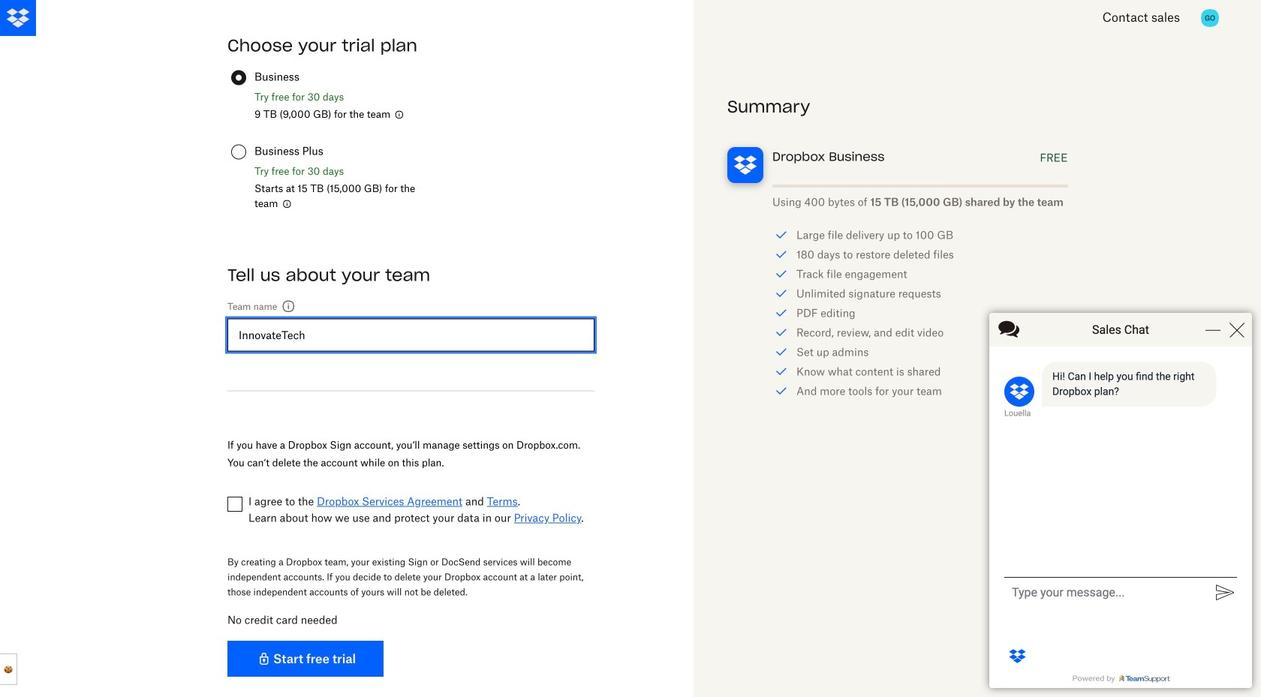 Task type: describe. For each thing, give the bounding box(es) containing it.
show more information about the team name field image
[[280, 298, 298, 316]]



Task type: vqa. For each thing, say whether or not it's contained in the screenshot.
Word count
no



Task type: locate. For each thing, give the bounding box(es) containing it.
None text field
[[227, 319, 595, 352]]

   radio
[[231, 70, 246, 85], [231, 144, 246, 159]]

0 vertical spatial    radio
[[231, 70, 246, 85]]

progress bar
[[772, 185, 1068, 188]]

1    radio from the top
[[231, 70, 246, 85]]

list
[[727, 96, 1068, 400]]

2    radio from the top
[[231, 144, 246, 159]]

1 vertical spatial    radio
[[231, 144, 246, 159]]



